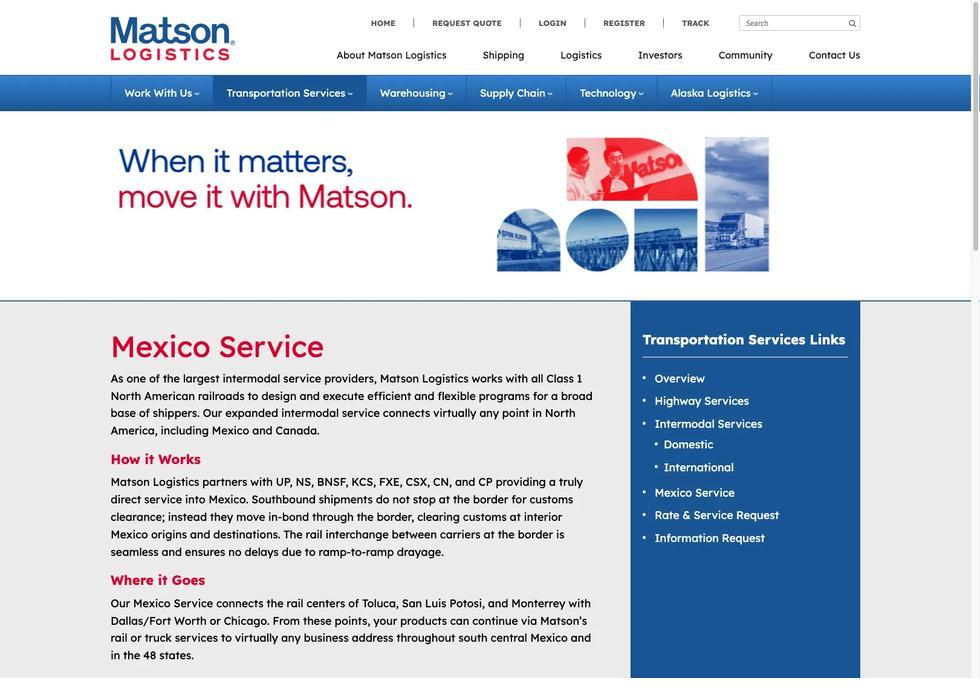 Task type: locate. For each thing, give the bounding box(es) containing it.
flexible
[[438, 389, 476, 403]]

continue
[[472, 614, 518, 628]]

0 horizontal spatial north
[[111, 389, 141, 403]]

2 vertical spatial of
[[348, 597, 359, 610]]

or right worth
[[210, 614, 221, 628]]

1 vertical spatial to
[[305, 545, 316, 559]]

partners
[[202, 475, 247, 489]]

transportation services links section
[[616, 302, 876, 678]]

origins
[[151, 528, 187, 541]]

1 horizontal spatial at
[[484, 528, 495, 541]]

2 vertical spatial with
[[569, 597, 591, 610]]

0 horizontal spatial mexico service
[[111, 328, 324, 364]]

1 vertical spatial service
[[342, 406, 380, 420]]

0 vertical spatial it
[[145, 451, 154, 468]]

matson inside as one of the largest intermodal service providers, matson logistics works with all class 1 north american railroads to design and execute efficient and flexible programs for a broad base of shippers. our expanded intermodal service connects virtually any point in north america, including mexico and canada.
[[380, 372, 419, 385]]

information request
[[655, 531, 765, 545]]

1 vertical spatial connects
[[216, 597, 264, 610]]

2 horizontal spatial to
[[305, 545, 316, 559]]

1 vertical spatial in
[[111, 649, 120, 662]]

alaska logistics link
[[671, 86, 758, 99]]

2 horizontal spatial rail
[[306, 528, 322, 541]]

transportation
[[227, 86, 300, 99], [643, 331, 744, 348]]

for down providing
[[511, 493, 527, 506]]

services for transportation services
[[303, 86, 345, 99]]

0 horizontal spatial connects
[[216, 597, 264, 610]]

1 vertical spatial of
[[139, 406, 150, 420]]

the up american on the left of page
[[163, 372, 180, 385]]

alaska
[[671, 86, 704, 99]]

including
[[161, 424, 209, 437]]

Search search field
[[739, 15, 860, 31]]

of right 'one'
[[149, 372, 160, 385]]

providing
[[496, 475, 546, 489]]

and up continue
[[488, 597, 508, 610]]

0 vertical spatial for
[[533, 389, 548, 403]]

any down programs
[[479, 406, 499, 420]]

rail down dallas/fort
[[111, 631, 127, 645]]

contact us
[[809, 49, 860, 61]]

railroads
[[198, 389, 245, 403]]

or down dallas/fort
[[130, 631, 142, 645]]

at right carriers on the left bottom
[[484, 528, 495, 541]]

1 horizontal spatial for
[[533, 389, 548, 403]]

0 vertical spatial a
[[551, 389, 558, 403]]

transportation for transportation services
[[227, 86, 300, 99]]

north down broad
[[545, 406, 576, 420]]

with up "matson's"
[[569, 597, 591, 610]]

a down class
[[551, 389, 558, 403]]

0 horizontal spatial at
[[439, 493, 450, 506]]

logistics down works at the left of the page
[[153, 475, 199, 489]]

direct
[[111, 493, 141, 506]]

no
[[228, 545, 242, 559]]

0 horizontal spatial or
[[130, 631, 142, 645]]

can
[[450, 614, 469, 628]]

centers
[[306, 597, 345, 610]]

0 horizontal spatial any
[[281, 631, 301, 645]]

48
[[143, 649, 156, 662]]

instead
[[168, 510, 207, 524]]

the inside as one of the largest intermodal service providers, matson logistics works with all class 1 north american railroads to design and execute efficient and flexible programs for a broad base of shippers. our expanded intermodal service connects virtually any point in north america, including mexico and canada.
[[163, 372, 180, 385]]

mexico up seamless
[[111, 528, 148, 541]]

0 vertical spatial customs
[[530, 493, 573, 506]]

1 vertical spatial intermodal
[[281, 406, 339, 420]]

0 horizontal spatial border
[[473, 493, 508, 506]]

1 horizontal spatial connects
[[383, 406, 430, 420]]

1 horizontal spatial us
[[849, 49, 860, 61]]

services left links
[[749, 331, 805, 348]]

0 vertical spatial border
[[473, 493, 508, 506]]

rate
[[655, 509, 680, 522]]

domestic
[[664, 438, 713, 451]]

border down cp
[[473, 493, 508, 506]]

service up worth
[[174, 597, 213, 610]]

0 vertical spatial virtually
[[433, 406, 476, 420]]

services for transportation services links
[[749, 331, 805, 348]]

1 horizontal spatial virtually
[[433, 406, 476, 420]]

1 vertical spatial virtually
[[235, 631, 278, 645]]

intermodal
[[655, 417, 715, 431]]

0 vertical spatial matson
[[368, 49, 402, 61]]

with inside matson logistics partners with up, ns, bnsf, kcs, fxe, csx, cn, and cp providing a truly direct service into mexico. southbound shipments do not stop at the border for customs clearance; instead they move in-bond through the border, clearing customs at interior mexico origins and destinations. the rail interchange between carriers at the border is seamless and ensures no delays due to ramp-to-ramp drayage.
[[250, 475, 273, 489]]

bnsf,
[[317, 475, 348, 489]]

points,
[[335, 614, 370, 628]]

clearance;
[[111, 510, 165, 524]]

customs up the interior
[[530, 493, 573, 506]]

it right how
[[145, 451, 154, 468]]

the up interchange
[[357, 510, 374, 524]]

1 horizontal spatial intermodal
[[281, 406, 339, 420]]

1 vertical spatial or
[[130, 631, 142, 645]]

with left up,
[[250, 475, 273, 489]]

any down from
[[281, 631, 301, 645]]

request
[[432, 18, 471, 28], [736, 509, 779, 522], [722, 531, 765, 545]]

1 horizontal spatial to
[[248, 389, 258, 403]]

0 vertical spatial with
[[506, 372, 528, 385]]

1 horizontal spatial north
[[545, 406, 576, 420]]

logistics link
[[542, 45, 620, 70]]

alaska logistics
[[671, 86, 751, 99]]

south
[[458, 631, 488, 645]]

with inside as one of the largest intermodal service providers, matson logistics works with all class 1 north american railroads to design and execute efficient and flexible programs for a broad base of shippers. our expanded intermodal service connects virtually any point in north america, including mexico and canada.
[[506, 372, 528, 385]]

1 vertical spatial with
[[250, 475, 273, 489]]

business
[[304, 631, 349, 645]]

0 vertical spatial intermodal
[[223, 372, 280, 385]]

1 horizontal spatial transportation
[[643, 331, 744, 348]]

1 vertical spatial north
[[545, 406, 576, 420]]

2 vertical spatial service
[[144, 493, 182, 506]]

0 horizontal spatial customs
[[463, 510, 507, 524]]

works
[[158, 451, 201, 468]]

states.
[[159, 649, 194, 662]]

for
[[533, 389, 548, 403], [511, 493, 527, 506]]

0 horizontal spatial intermodal
[[223, 372, 280, 385]]

matson
[[368, 49, 402, 61], [380, 372, 419, 385], [111, 475, 150, 489]]

virtually
[[433, 406, 476, 420], [235, 631, 278, 645]]

0 horizontal spatial transportation
[[227, 86, 300, 99]]

investors
[[638, 49, 682, 61]]

in left '48' at the left
[[111, 649, 120, 662]]

our inside as one of the largest intermodal service providers, matson logistics works with all class 1 north american railroads to design and execute efficient and flexible programs for a broad base of shippers. our expanded intermodal service connects virtually any point in north america, including mexico and canada.
[[203, 406, 222, 420]]

0 horizontal spatial service
[[144, 493, 182, 506]]

service up 'rate & service request' link
[[695, 486, 735, 499]]

our
[[203, 406, 222, 420], [111, 597, 130, 610]]

in right point
[[532, 406, 542, 420]]

1 horizontal spatial with
[[506, 372, 528, 385]]

services down highway services link
[[718, 417, 762, 431]]

login
[[539, 18, 566, 28]]

1 vertical spatial our
[[111, 597, 130, 610]]

0 vertical spatial to
[[248, 389, 258, 403]]

to right due
[[305, 545, 316, 559]]

matson up "direct"
[[111, 475, 150, 489]]

cn,
[[433, 475, 452, 489]]

with
[[506, 372, 528, 385], [250, 475, 273, 489], [569, 597, 591, 610]]

virtually down chicago.
[[235, 631, 278, 645]]

rate & service request
[[655, 509, 779, 522]]

at left the interior
[[510, 510, 521, 524]]

services
[[303, 86, 345, 99], [749, 331, 805, 348], [704, 394, 749, 408], [718, 417, 762, 431]]

and up ensures
[[190, 528, 210, 541]]

customs up carriers on the left bottom
[[463, 510, 507, 524]]

0 vertical spatial transportation
[[227, 86, 300, 99]]

a left truly
[[549, 475, 556, 489]]

0 vertical spatial mexico service
[[111, 328, 324, 364]]

matson inside about matson logistics "link"
[[368, 49, 402, 61]]

1 vertical spatial transportation
[[643, 331, 744, 348]]

service down the execute
[[342, 406, 380, 420]]

1 vertical spatial any
[[281, 631, 301, 645]]

2 vertical spatial to
[[221, 631, 232, 645]]

connects inside as one of the largest intermodal service providers, matson logistics works with all class 1 north american railroads to design and execute efficient and flexible programs for a broad base of shippers. our expanded intermodal service connects virtually any point in north america, including mexico and canada.
[[383, 406, 430, 420]]

to down chicago.
[[221, 631, 232, 645]]

service up design
[[283, 372, 321, 385]]

of inside our mexico service connects the rail centers of toluca, san luis potosi, and monterrey with dallas/fort worth or chicago. from these points, your products can continue via matson's rail or truck services to virtually any business address throughout south central mexico and in the 48 states.
[[348, 597, 359, 610]]

southbound
[[251, 493, 316, 506]]

or
[[210, 614, 221, 628], [130, 631, 142, 645]]

1 vertical spatial it
[[158, 572, 167, 589]]

for inside as one of the largest intermodal service providers, matson logistics works with all class 1 north american railroads to design and execute efficient and flexible programs for a broad base of shippers. our expanded intermodal service connects virtually any point in north america, including mexico and canada.
[[533, 389, 548, 403]]

connects up chicago.
[[216, 597, 264, 610]]

as
[[111, 372, 123, 385]]

0 vertical spatial rail
[[306, 528, 322, 541]]

0 vertical spatial of
[[149, 372, 160, 385]]

virtually inside as one of the largest intermodal service providers, matson logistics works with all class 1 north american railroads to design and execute efficient and flexible programs for a broad base of shippers. our expanded intermodal service connects virtually any point in north america, including mexico and canada.
[[433, 406, 476, 420]]

rate & service request link
[[655, 509, 779, 522]]

information
[[655, 531, 719, 545]]

a inside as one of the largest intermodal service providers, matson logistics works with all class 1 north american railroads to design and execute efficient and flexible programs for a broad base of shippers. our expanded intermodal service connects virtually any point in north america, including mexico and canada.
[[551, 389, 558, 403]]

warehousing link
[[380, 86, 453, 99]]

mexico service up largest
[[111, 328, 324, 364]]

truck
[[145, 631, 172, 645]]

the
[[163, 372, 180, 385], [453, 493, 470, 506], [357, 510, 374, 524], [498, 528, 515, 541], [267, 597, 284, 610], [123, 649, 140, 662]]

intermodal up design
[[223, 372, 280, 385]]

service inside matson logistics partners with up, ns, bnsf, kcs, fxe, csx, cn, and cp providing a truly direct service into mexico. southbound shipments do not stop at the border for customs clearance; instead they move in-bond through the border, clearing customs at interior mexico origins and destinations. the rail interchange between carriers at the border is seamless and ensures no delays due to ramp-to-ramp drayage.
[[144, 493, 182, 506]]

mexico up dallas/fort
[[133, 597, 171, 610]]

0 horizontal spatial our
[[111, 597, 130, 610]]

mexico service up &
[[655, 486, 735, 499]]

0 horizontal spatial us
[[180, 86, 192, 99]]

logistics up "warehousing" link
[[405, 49, 447, 61]]

0 horizontal spatial for
[[511, 493, 527, 506]]

it
[[145, 451, 154, 468], [158, 572, 167, 589]]

1 vertical spatial at
[[510, 510, 521, 524]]

matson up efficient
[[380, 372, 419, 385]]

0 vertical spatial any
[[479, 406, 499, 420]]

at down cn,
[[439, 493, 450, 506]]

for inside matson logistics partners with up, ns, bnsf, kcs, fxe, csx, cn, and cp providing a truly direct service into mexico. southbound shipments do not stop at the border for customs clearance; instead they move in-bond through the border, clearing customs at interior mexico origins and destinations. the rail interchange between carriers at the border is seamless and ensures no delays due to ramp-to-ramp drayage.
[[511, 493, 527, 506]]

any inside as one of the largest intermodal service providers, matson logistics works with all class 1 north american railroads to design and execute efficient and flexible programs for a broad base of shippers. our expanded intermodal service connects virtually any point in north america, including mexico and canada.
[[479, 406, 499, 420]]

0 vertical spatial service
[[283, 372, 321, 385]]

0 horizontal spatial with
[[250, 475, 273, 489]]

0 horizontal spatial to
[[221, 631, 232, 645]]

0 vertical spatial or
[[210, 614, 221, 628]]

rail right the the
[[306, 528, 322, 541]]

interior
[[524, 510, 562, 524]]

and right design
[[300, 389, 320, 403]]

mexico down "matson's"
[[530, 631, 568, 645]]

0 horizontal spatial rail
[[111, 631, 127, 645]]

0 horizontal spatial in
[[111, 649, 120, 662]]

virtually inside our mexico service connects the rail centers of toluca, san luis potosi, and monterrey with dallas/fort worth or chicago. from these points, your products can continue via matson's rail or truck services to virtually any business address throughout south central mexico and in the 48 states.
[[235, 631, 278, 645]]

your
[[373, 614, 397, 628]]

highway services
[[655, 394, 749, 408]]

mexico up rate
[[655, 486, 692, 499]]

work
[[125, 86, 151, 99]]

border down the interior
[[518, 528, 553, 541]]

the right carriers on the left bottom
[[498, 528, 515, 541]]

home
[[371, 18, 395, 28]]

of up america,
[[139, 406, 150, 420]]

transportation services links
[[643, 331, 845, 348]]

mexico inside as one of the largest intermodal service providers, matson logistics works with all class 1 north american railroads to design and execute efficient and flexible programs for a broad base of shippers. our expanded intermodal service connects virtually any point in north america, including mexico and canada.
[[212, 424, 249, 437]]

of
[[149, 372, 160, 385], [139, 406, 150, 420], [348, 597, 359, 610]]

about matson logistics link
[[337, 45, 465, 70]]

1 vertical spatial mexico service
[[655, 486, 735, 499]]

and
[[300, 389, 320, 403], [414, 389, 435, 403], [252, 424, 273, 437], [455, 475, 475, 489], [190, 528, 210, 541], [162, 545, 182, 559], [488, 597, 508, 610], [571, 631, 591, 645]]

2 vertical spatial matson
[[111, 475, 150, 489]]

north up base
[[111, 389, 141, 403]]

rail up from
[[287, 597, 303, 610]]

1 horizontal spatial service
[[283, 372, 321, 385]]

via
[[521, 614, 537, 628]]

our down railroads
[[203, 406, 222, 420]]

and left cp
[[455, 475, 475, 489]]

service up instead
[[144, 493, 182, 506]]

2 horizontal spatial at
[[510, 510, 521, 524]]

to-
[[351, 545, 366, 559]]

1 horizontal spatial or
[[210, 614, 221, 628]]

1 horizontal spatial it
[[158, 572, 167, 589]]

matson's
[[540, 614, 587, 628]]

cp
[[478, 475, 493, 489]]

logistics inside matson logistics partners with up, ns, bnsf, kcs, fxe, csx, cn, and cp providing a truly direct service into mexico. southbound shipments do not stop at the border for customs clearance; instead they move in-bond through the border, clearing customs at interior mexico origins and destinations. the rail interchange between carriers at the border is seamless and ensures no delays due to ramp-to-ramp drayage.
[[153, 475, 199, 489]]

execute
[[323, 389, 364, 403]]

intermodal
[[223, 372, 280, 385], [281, 406, 339, 420]]

truly
[[559, 475, 583, 489]]

supply
[[480, 86, 514, 99]]

0 vertical spatial our
[[203, 406, 222, 420]]

0 vertical spatial connects
[[383, 406, 430, 420]]

the up from
[[267, 597, 284, 610]]

services down 'about'
[[303, 86, 345, 99]]

any
[[479, 406, 499, 420], [281, 631, 301, 645]]

alaska services image
[[119, 124, 852, 285]]

1 vertical spatial matson
[[380, 372, 419, 385]]

interchange
[[326, 528, 389, 541]]

0 vertical spatial in
[[532, 406, 542, 420]]

1 vertical spatial a
[[549, 475, 556, 489]]

services up the intermodal services
[[704, 394, 749, 408]]

our inside our mexico service connects the rail centers of toluca, san luis potosi, and monterrey with dallas/fort worth or chicago. from these points, your products can continue via matson's rail or truck services to virtually any business address throughout south central mexico and in the 48 states.
[[111, 597, 130, 610]]

for down all
[[533, 389, 548, 403]]

us right contact
[[849, 49, 860, 61]]

transportation inside section
[[643, 331, 744, 348]]

mexico service
[[111, 328, 324, 364], [655, 486, 735, 499]]

1 horizontal spatial mexico service
[[655, 486, 735, 499]]

through
[[312, 510, 354, 524]]

1 horizontal spatial border
[[518, 528, 553, 541]]

mexico down the expanded
[[212, 424, 249, 437]]

0 vertical spatial at
[[439, 493, 450, 506]]

our down where
[[111, 597, 130, 610]]

international
[[664, 460, 734, 474]]

2 horizontal spatial service
[[342, 406, 380, 420]]

1 horizontal spatial our
[[203, 406, 222, 420]]

intermodal services
[[655, 417, 762, 431]]

overview
[[655, 371, 705, 385]]

logistics up flexible
[[422, 372, 469, 385]]

intermodal up canada.
[[281, 406, 339, 420]]

to up the expanded
[[248, 389, 258, 403]]

how
[[111, 451, 140, 468]]

None search field
[[739, 15, 860, 31]]

1 vertical spatial rail
[[287, 597, 303, 610]]

with left all
[[506, 372, 528, 385]]

0 horizontal spatial virtually
[[235, 631, 278, 645]]

1 horizontal spatial in
[[532, 406, 542, 420]]

supply chain
[[480, 86, 546, 99]]

technology
[[580, 86, 636, 99]]

request down rate & service request at bottom
[[722, 531, 765, 545]]

2 horizontal spatial with
[[569, 597, 591, 610]]

request left 'quote'
[[432, 18, 471, 28]]

request up information request
[[736, 509, 779, 522]]

us right with
[[180, 86, 192, 99]]

all
[[531, 372, 543, 385]]

1 horizontal spatial any
[[479, 406, 499, 420]]

address
[[352, 631, 393, 645]]

connects down efficient
[[383, 406, 430, 420]]

0 vertical spatial us
[[849, 49, 860, 61]]

matson down home
[[368, 49, 402, 61]]

0 horizontal spatial it
[[145, 451, 154, 468]]

matson logistics image
[[111, 17, 235, 60]]

virtually down flexible
[[433, 406, 476, 420]]

services for highway services
[[704, 394, 749, 408]]

it left goes
[[158, 572, 167, 589]]

to
[[248, 389, 258, 403], [305, 545, 316, 559], [221, 631, 232, 645]]

expanded
[[225, 406, 278, 420]]

of up points,
[[348, 597, 359, 610]]



Task type: vqa. For each thing, say whether or not it's contained in the screenshot.
tariff rules/rates
no



Task type: describe. For each thing, give the bounding box(es) containing it.
ramp
[[366, 545, 394, 559]]

and left flexible
[[414, 389, 435, 403]]

information request link
[[655, 531, 765, 545]]

2 vertical spatial rail
[[111, 631, 127, 645]]

logistics inside "link"
[[405, 49, 447, 61]]

domestic link
[[664, 438, 713, 451]]

to inside matson logistics partners with up, ns, bnsf, kcs, fxe, csx, cn, and cp providing a truly direct service into mexico. southbound shipments do not stop at the border for customs clearance; instead they move in-bond through the border, clearing customs at interior mexico origins and destinations. the rail interchange between carriers at the border is seamless and ensures no delays due to ramp-to-ramp drayage.
[[305, 545, 316, 559]]

border,
[[377, 510, 414, 524]]

logistics down login
[[561, 49, 602, 61]]

drayage.
[[397, 545, 444, 559]]

0 vertical spatial request
[[432, 18, 471, 28]]

ensures
[[185, 545, 225, 559]]

top menu navigation
[[337, 45, 860, 70]]

from
[[273, 614, 300, 628]]

register link
[[585, 18, 663, 28]]

connects inside our mexico service connects the rail centers of toluca, san luis potosi, and monterrey with dallas/fort worth or chicago. from these points, your products can continue via matson's rail or truck services to virtually any business address throughout south central mexico and in the 48 states.
[[216, 597, 264, 610]]

in inside as one of the largest intermodal service providers, matson logistics works with all class 1 north american railroads to design and execute efficient and flexible programs for a broad base of shippers. our expanded intermodal service connects virtually any point in north america, including mexico and canada.
[[532, 406, 542, 420]]

point
[[502, 406, 529, 420]]

monterrey
[[511, 597, 566, 610]]

shippers.
[[153, 406, 200, 420]]

1 horizontal spatial rail
[[287, 597, 303, 610]]

and down "matson's"
[[571, 631, 591, 645]]

us inside contact us link
[[849, 49, 860, 61]]

0 vertical spatial north
[[111, 389, 141, 403]]

transportation for transportation services links
[[643, 331, 744, 348]]

any inside our mexico service connects the rail centers of toluca, san luis potosi, and monterrey with dallas/fort worth or chicago. from these points, your products can continue via matson's rail or truck services to virtually any business address throughout south central mexico and in the 48 states.
[[281, 631, 301, 645]]

highway
[[655, 394, 701, 408]]

dallas/fort
[[111, 614, 171, 628]]

the
[[284, 528, 303, 541]]

login link
[[520, 18, 585, 28]]

in inside our mexico service connects the rail centers of toluca, san luis potosi, and monterrey with dallas/fort worth or chicago. from these points, your products can continue via matson's rail or truck services to virtually any business address throughout south central mexico and in the 48 states.
[[111, 649, 120, 662]]

matson logistics partners with up, ns, bnsf, kcs, fxe, csx, cn, and cp providing a truly direct service into mexico. southbound shipments do not stop at the border for customs clearance; instead they move in-bond through the border, clearing customs at interior mexico origins and destinations. the rail interchange between carriers at the border is seamless and ensures no delays due to ramp-to-ramp drayage.
[[111, 475, 583, 559]]

programs
[[479, 389, 530, 403]]

central
[[491, 631, 527, 645]]

track
[[682, 18, 709, 28]]

chicago.
[[224, 614, 270, 628]]

to inside as one of the largest intermodal service providers, matson logistics works with all class 1 north american railroads to design and execute efficient and flexible programs for a broad base of shippers. our expanded intermodal service connects virtually any point in north america, including mexico and canada.
[[248, 389, 258, 403]]

2 vertical spatial at
[[484, 528, 495, 541]]

mexico inside matson logistics partners with up, ns, bnsf, kcs, fxe, csx, cn, and cp providing a truly direct service into mexico. southbound shipments do not stop at the border for customs clearance; instead they move in-bond through the border, clearing customs at interior mexico origins and destinations. the rail interchange between carriers at the border is seamless and ensures no delays due to ramp-to-ramp drayage.
[[111, 528, 148, 541]]

design
[[261, 389, 297, 403]]

shipping link
[[465, 45, 542, 70]]

the left '48' at the left
[[123, 649, 140, 662]]

community link
[[701, 45, 791, 70]]

logistics down community link
[[707, 86, 751, 99]]

request quote link
[[414, 18, 520, 28]]

contact us link
[[791, 45, 860, 70]]

bond
[[282, 510, 309, 524]]

clearing
[[417, 510, 460, 524]]

1 horizontal spatial customs
[[530, 493, 573, 506]]

with
[[154, 86, 177, 99]]

contact
[[809, 49, 846, 61]]

investors link
[[620, 45, 701, 70]]

supply chain link
[[480, 86, 553, 99]]

mexico service link
[[655, 486, 735, 499]]

delays
[[245, 545, 279, 559]]

mexico up 'one'
[[111, 328, 210, 364]]

fxe,
[[379, 475, 403, 489]]

largest
[[183, 372, 220, 385]]

overview link
[[655, 371, 705, 385]]

csx,
[[406, 475, 430, 489]]

broad
[[561, 389, 593, 403]]

worth
[[174, 614, 207, 628]]

luis
[[425, 597, 446, 610]]

in-
[[268, 510, 282, 524]]

is
[[556, 528, 564, 541]]

toluca,
[[362, 597, 399, 610]]

base
[[111, 406, 136, 420]]

service up information request link
[[694, 509, 733, 522]]

warehousing
[[380, 86, 446, 99]]

between
[[392, 528, 437, 541]]

and down origins
[[162, 545, 182, 559]]

shipments
[[319, 493, 373, 506]]

service inside our mexico service connects the rail centers of toluca, san luis potosi, and monterrey with dallas/fort worth or chicago. from these points, your products can continue via matson's rail or truck services to virtually any business address throughout south central mexico and in the 48 states.
[[174, 597, 213, 610]]

ramp-
[[319, 545, 351, 559]]

potosi,
[[449, 597, 485, 610]]

and down the expanded
[[252, 424, 273, 437]]

logistics inside as one of the largest intermodal service providers, matson logistics works with all class 1 north american railroads to design and execute efficient and flexible programs for a broad base of shippers. our expanded intermodal service connects virtually any point in north america, including mexico and canada.
[[422, 372, 469, 385]]

where
[[111, 572, 154, 589]]

into
[[185, 493, 205, 506]]

it for how
[[145, 451, 154, 468]]

to inside our mexico service connects the rail centers of toluca, san luis potosi, and monterrey with dallas/fort worth or chicago. from these points, your products can continue via matson's rail or truck services to virtually any business address throughout south central mexico and in the 48 states.
[[221, 631, 232, 645]]

where it goes
[[111, 572, 205, 589]]

american
[[144, 389, 195, 403]]

technology link
[[580, 86, 644, 99]]

matson inside matson logistics partners with up, ns, bnsf, kcs, fxe, csx, cn, and cp providing a truly direct service into mexico. southbound shipments do not stop at the border for customs clearance; instead they move in-bond through the border, clearing customs at interior mexico origins and destinations. the rail interchange between carriers at the border is seamless and ensures no delays due to ramp-to-ramp drayage.
[[111, 475, 150, 489]]

1 vertical spatial customs
[[463, 510, 507, 524]]

shipping
[[483, 49, 524, 61]]

ns,
[[296, 475, 314, 489]]

search image
[[849, 19, 856, 27]]

register
[[603, 18, 645, 28]]

transportation services
[[227, 86, 345, 99]]

move
[[236, 510, 265, 524]]

these
[[303, 614, 332, 628]]

work with us link
[[125, 86, 200, 99]]

&
[[683, 509, 691, 522]]

services for intermodal services
[[718, 417, 762, 431]]

one
[[127, 372, 146, 385]]

efficient
[[367, 389, 411, 403]]

rail inside matson logistics partners with up, ns, bnsf, kcs, fxe, csx, cn, and cp providing a truly direct service into mexico. southbound shipments do not stop at the border for customs clearance; instead they move in-bond through the border, clearing customs at interior mexico origins and destinations. the rail interchange between carriers at the border is seamless and ensures no delays due to ramp-to-ramp drayage.
[[306, 528, 322, 541]]

canada.
[[276, 424, 320, 437]]

stop
[[413, 493, 436, 506]]

throughout
[[396, 631, 455, 645]]

about matson logistics
[[337, 49, 447, 61]]

america,
[[111, 424, 158, 437]]

community
[[719, 49, 773, 61]]

the up clearing
[[453, 493, 470, 506]]

a inside matson logistics partners with up, ns, bnsf, kcs, fxe, csx, cn, and cp providing a truly direct service into mexico. southbound shipments do not stop at the border for customs clearance; instead they move in-bond through the border, clearing customs at interior mexico origins and destinations. the rail interchange between carriers at the border is seamless and ensures no delays due to ramp-to-ramp drayage.
[[549, 475, 556, 489]]

1 vertical spatial request
[[736, 509, 779, 522]]

carriers
[[440, 528, 481, 541]]

service up design
[[219, 328, 324, 364]]

mexico service inside transportation services links section
[[655, 486, 735, 499]]

mexico inside transportation services links section
[[655, 486, 692, 499]]

class
[[546, 372, 574, 385]]

1 vertical spatial border
[[518, 528, 553, 541]]

2 vertical spatial request
[[722, 531, 765, 545]]

not
[[393, 493, 410, 506]]

intermodal services link
[[655, 417, 762, 431]]

chain
[[517, 86, 546, 99]]

it for where
[[158, 572, 167, 589]]

our mexico service connects the rail centers of toluca, san luis potosi, and monterrey with dallas/fort worth or chicago. from these points, your products can continue via matson's rail or truck services to virtually any business address throughout south central mexico and in the 48 states.
[[111, 597, 591, 662]]

1 vertical spatial us
[[180, 86, 192, 99]]

with inside our mexico service connects the rail centers of toluca, san luis potosi, and monterrey with dallas/fort worth or chicago. from these points, your products can continue via matson's rail or truck services to virtually any business address throughout south central mexico and in the 48 states.
[[569, 597, 591, 610]]

due
[[282, 545, 302, 559]]



